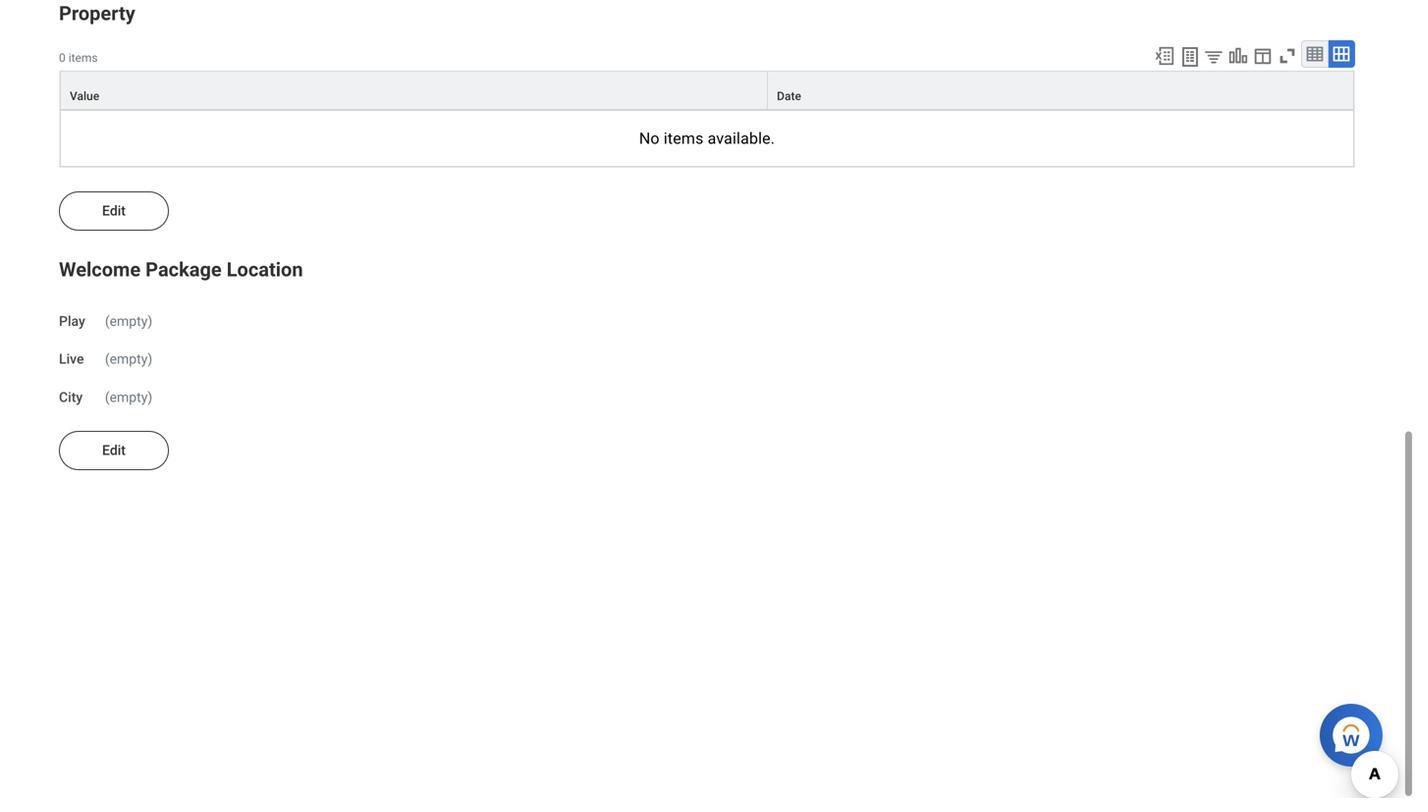 Task type: vqa. For each thing, say whether or not it's contained in the screenshot.
CITY at the left
yes



Task type: locate. For each thing, give the bounding box(es) containing it.
welcome package location group
[[59, 255, 1355, 408]]

date button
[[768, 72, 1353, 109]]

2 vertical spatial (empty)
[[105, 390, 152, 406]]

1 vertical spatial edit
[[102, 443, 126, 459]]

row inside property group
[[60, 71, 1354, 110]]

3 (empty) from the top
[[105, 390, 152, 406]]

1 vertical spatial (empty)
[[105, 352, 152, 368]]

welcome
[[59, 259, 141, 282]]

edit
[[102, 203, 126, 219], [102, 443, 126, 459]]

1 vertical spatial items
[[664, 130, 704, 148]]

play
[[59, 314, 85, 330]]

value button
[[61, 72, 767, 109]]

1 edit from the top
[[102, 203, 126, 219]]

edit button up welcome
[[59, 192, 169, 231]]

welcome package location button
[[59, 259, 303, 282]]

no items available.
[[639, 130, 775, 148]]

toolbar
[[1145, 41, 1355, 71]]

property
[[59, 2, 135, 25]]

value
[[70, 90, 99, 104]]

1 vertical spatial edit button
[[59, 432, 169, 471]]

1 (empty) from the top
[[105, 314, 152, 330]]

edit button
[[59, 192, 169, 231], [59, 432, 169, 471]]

location
[[227, 259, 303, 282]]

toolbar inside property group
[[1145, 41, 1355, 71]]

select to filter grid data image
[[1203, 47, 1225, 67]]

row containing value
[[60, 71, 1354, 110]]

0 horizontal spatial items
[[68, 51, 98, 65]]

(empty) right city
[[105, 390, 152, 406]]

0 vertical spatial edit
[[102, 203, 126, 219]]

(empty) right play
[[105, 314, 152, 330]]

edit button down city
[[59, 432, 169, 471]]

2 edit button from the top
[[59, 432, 169, 471]]

2 edit from the top
[[102, 443, 126, 459]]

(empty) for live
[[105, 352, 152, 368]]

0 vertical spatial items
[[68, 51, 98, 65]]

view location - expand/collapse chart image
[[1228, 46, 1249, 67]]

items
[[68, 51, 98, 65], [664, 130, 704, 148]]

2 (empty) from the top
[[105, 352, 152, 368]]

welcome package location
[[59, 259, 303, 282]]

workday assistant region
[[1320, 696, 1391, 767]]

0 vertical spatial edit button
[[59, 192, 169, 231]]

(empty) right the live
[[105, 352, 152, 368]]

1 horizontal spatial items
[[664, 130, 704, 148]]

no
[[639, 130, 660, 148]]

available.
[[708, 130, 775, 148]]

items right no
[[664, 130, 704, 148]]

click to view/edit grid preferences image
[[1252, 46, 1274, 67]]

(empty)
[[105, 314, 152, 330], [105, 352, 152, 368], [105, 390, 152, 406]]

items right 0
[[68, 51, 98, 65]]

row
[[60, 71, 1354, 110]]

0 vertical spatial (empty)
[[105, 314, 152, 330]]



Task type: describe. For each thing, give the bounding box(es) containing it.
export to excel image
[[1154, 46, 1176, 67]]

items for 0
[[68, 51, 98, 65]]

(empty) for city
[[105, 390, 152, 406]]

city
[[59, 390, 83, 406]]

edit for 2nd edit button from the top of the page
[[102, 443, 126, 459]]

date
[[777, 90, 801, 104]]

items for no
[[664, 130, 704, 148]]

(empty) for play
[[105, 314, 152, 330]]

0 items
[[59, 51, 98, 65]]

fullscreen image
[[1277, 46, 1298, 67]]

export to worksheets image
[[1179, 46, 1202, 69]]

package
[[145, 259, 222, 282]]

property button
[[59, 2, 135, 25]]

live
[[59, 352, 84, 368]]

edit for first edit button
[[102, 203, 126, 219]]

property group
[[59, 0, 1355, 168]]

0
[[59, 51, 66, 65]]

expand table image
[[1332, 45, 1351, 64]]

table image
[[1305, 45, 1325, 64]]

1 edit button from the top
[[59, 192, 169, 231]]



